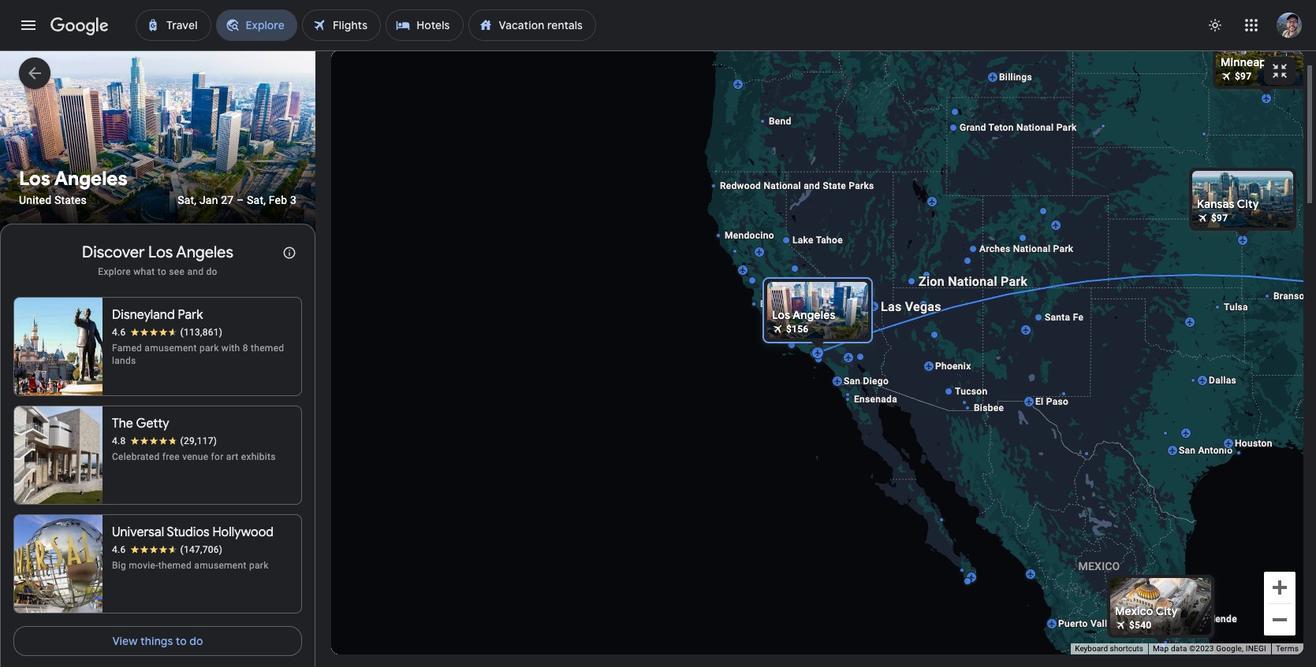 Task type: locate. For each thing, give the bounding box(es) containing it.
1 horizontal spatial themed
[[251, 343, 284, 354]]

los angeles inside map region
[[772, 308, 835, 322]]

8
[[243, 343, 248, 354]]

art
[[226, 451, 239, 463]]

$97 for kansas city
[[1211, 213, 1228, 224]]

0 vertical spatial big
[[760, 298, 774, 310]]

1 horizontal spatial sat,
[[247, 194, 266, 206]]

san for san miguel de allende
[[1137, 614, 1154, 625]]

san left antonio
[[1178, 445, 1195, 456]]

what
[[133, 266, 155, 277]]

$540
[[1129, 620, 1151, 631]]

0 vertical spatial and
[[803, 180, 820, 191]]

1 horizontal spatial and
[[803, 180, 820, 191]]

1 vertical spatial city
[[1155, 604, 1177, 619]]

national for zion national park
[[948, 274, 997, 289]]

sat,
[[178, 194, 197, 206], [247, 194, 266, 206]]

1 horizontal spatial big
[[760, 298, 774, 310]]

themed down 4.6 out of 5 stars from 147,706 reviews image
[[158, 560, 192, 571]]

paso
[[1046, 396, 1068, 407]]

0 horizontal spatial themed
[[158, 560, 192, 571]]

$156
[[786, 324, 808, 335]]

big
[[760, 298, 774, 310], [112, 560, 126, 571]]

los angeles up $156 on the right of page
[[772, 308, 835, 322]]

1 horizontal spatial park
[[249, 560, 269, 571]]

and right see
[[187, 266, 204, 277]]

san
[[843, 376, 860, 387], [1178, 445, 1195, 456], [1137, 614, 1154, 625]]

1 vertical spatial park
[[249, 560, 269, 571]]

4.8
[[112, 436, 126, 447]]

big left movie-
[[112, 560, 126, 571]]

sat, jan 27 – sat, feb 3
[[178, 194, 296, 206]]

kansas
[[1197, 197, 1234, 211]]

the
[[112, 416, 133, 432]]

themed inside famed amusement park with 8 themed lands
[[251, 343, 284, 354]]

redwood
[[720, 180, 761, 191]]

angeles
[[54, 167, 127, 190], [176, 243, 233, 262], [792, 308, 835, 322]]

los
[[19, 167, 50, 190], [148, 243, 173, 262], [772, 308, 790, 322]]

city for kansas city
[[1237, 197, 1259, 211]]

4.6 for disneyland park
[[112, 327, 126, 338]]

amusement down "(147,706)"
[[194, 560, 247, 571]]

4.6 up famed
[[112, 327, 126, 338]]

0 vertical spatial 4.6
[[112, 327, 126, 338]]

national down arches
[[948, 274, 997, 289]]

2 vertical spatial los
[[772, 308, 790, 322]]

city for mexico city
[[1155, 604, 1177, 619]]

arches national park
[[979, 243, 1073, 254]]

0 vertical spatial to
[[158, 266, 166, 277]]

zion
[[918, 274, 944, 289]]

sat, right –
[[247, 194, 266, 206]]

amusement down 4.6 out of 5 stars from 113,861 reviews image on the left of the page
[[145, 343, 197, 354]]

things
[[140, 634, 173, 649]]

0 vertical spatial $97
[[1234, 71, 1251, 82]]

1 vertical spatial big
[[112, 560, 126, 571]]

0 vertical spatial city
[[1237, 197, 1259, 211]]

0 vertical spatial angeles
[[54, 167, 127, 190]]

city
[[1237, 197, 1259, 211], [1155, 604, 1177, 619]]

los up explore what to see and do
[[148, 243, 173, 262]]

los up united
[[19, 167, 50, 190]]

2 4.6 from the top
[[112, 545, 126, 556]]

and
[[803, 180, 820, 191], [187, 266, 204, 277]]

1 horizontal spatial angeles
[[176, 243, 233, 262]]

los angeles up the states
[[19, 167, 127, 190]]

las vegas
[[880, 299, 941, 314]]

keyboard shortcuts
[[1075, 645, 1143, 654]]

view
[[112, 634, 138, 649]]

san for san antonio
[[1178, 445, 1195, 456]]

0 vertical spatial amusement
[[145, 343, 197, 354]]

1 vertical spatial los angeles
[[772, 308, 835, 322]]

1 horizontal spatial do
[[206, 266, 217, 277]]

and left the state
[[803, 180, 820, 191]]

2 horizontal spatial los
[[772, 308, 790, 322]]

lincoln
[[1210, 194, 1243, 205]]

0 horizontal spatial san
[[843, 376, 860, 387]]

0 vertical spatial do
[[206, 266, 217, 277]]

1 vertical spatial themed
[[158, 560, 192, 571]]

2 vertical spatial san
[[1137, 614, 1154, 625]]

1 vertical spatial angeles
[[176, 243, 233, 262]]

mexico up $540 in the bottom of the page
[[1115, 604, 1153, 619]]

mexico city
[[1115, 604, 1177, 619]]

park down hollywood
[[249, 560, 269, 571]]

city right kansas on the right top
[[1237, 197, 1259, 211]]

4.6 out of 5 stars from 147,706 reviews image
[[112, 544, 223, 556]]

0 vertical spatial park
[[199, 343, 219, 354]]

los angeles
[[19, 167, 127, 190], [772, 308, 835, 322]]

national right arches
[[1013, 243, 1050, 254]]

1 vertical spatial mexico
[[1115, 604, 1153, 619]]

park right teton
[[1056, 122, 1076, 133]]

data
[[1171, 645, 1187, 654]]

feb
[[269, 194, 287, 206]]

0 horizontal spatial $97
[[1211, 213, 1228, 224]]

1 horizontal spatial san
[[1137, 614, 1154, 625]]

redwood national and state parks
[[720, 180, 874, 191]]

city left "de"
[[1155, 604, 1177, 619]]

navigate back image
[[19, 58, 50, 89]]

1 vertical spatial 4.6
[[112, 545, 126, 556]]

big sur
[[760, 298, 792, 310]]

sat, left "jan"
[[178, 194, 197, 206]]

mexico
[[1078, 560, 1120, 573], [1115, 604, 1153, 619]]

big movie-themed amusement park
[[112, 560, 269, 571]]

states
[[54, 194, 87, 206]]

view things to do
[[112, 634, 203, 649]]

0 horizontal spatial and
[[187, 266, 204, 277]]

0 horizontal spatial los
[[19, 167, 50, 190]]

$97 down kansas on the right top
[[1211, 213, 1228, 224]]

angeles up see
[[176, 243, 233, 262]]

san left the diego
[[843, 376, 860, 387]]

fe
[[1073, 312, 1083, 323]]

tucson
[[955, 386, 987, 397]]

park
[[199, 343, 219, 354], [249, 560, 269, 571]]

dulut
[[1293, 45, 1316, 56]]

national for arches national park
[[1013, 243, 1050, 254]]

google,
[[1216, 645, 1244, 654]]

loading results progress bar
[[0, 50, 1316, 54]]

0 vertical spatial san
[[843, 376, 860, 387]]

2 horizontal spatial angeles
[[792, 308, 835, 322]]

main menu image
[[19, 16, 38, 35]]

mexico up puerto vallarta
[[1078, 560, 1120, 573]]

0 horizontal spatial park
[[199, 343, 219, 354]]

to right things
[[176, 634, 187, 649]]

park down arches national park
[[1000, 274, 1027, 289]]

0 horizontal spatial los angeles
[[19, 167, 127, 190]]

hollywood
[[213, 525, 274, 541]]

0 horizontal spatial to
[[158, 266, 166, 277]]

billings
[[999, 71, 1032, 82]]

grand teton national park
[[959, 122, 1076, 133]]

0 horizontal spatial sat,
[[178, 194, 197, 206]]

mexico for mexico
[[1078, 560, 1120, 573]]

do right states)
[[189, 634, 203, 649]]

to left see
[[158, 266, 166, 277]]

4.6 out of 5 stars from 113,861 reviews image
[[112, 326, 223, 339]]

$97 down minneapolis
[[1234, 71, 1251, 82]]

san for san diego
[[843, 376, 860, 387]]

©2023
[[1189, 645, 1214, 654]]

156 US dollars text field
[[786, 324, 808, 335]]

2 horizontal spatial san
[[1178, 445, 1195, 456]]

map
[[1153, 645, 1169, 654]]

0 vertical spatial themed
[[251, 343, 284, 354]]

national right redwood
[[763, 180, 801, 191]]

1 horizontal spatial city
[[1237, 197, 1259, 211]]

san left the miguel
[[1137, 614, 1154, 625]]

1 vertical spatial do
[[189, 634, 203, 649]]

los up $156 on the right of page
[[772, 308, 790, 322]]

big left sur on the top right of page
[[760, 298, 774, 310]]

do right see
[[206, 266, 217, 277]]

for
[[211, 451, 224, 463]]

park
[[1056, 122, 1076, 133], [1053, 243, 1073, 254], [1000, 274, 1027, 289], [178, 307, 203, 323]]

1 vertical spatial to
[[176, 634, 187, 649]]

themed right the 8
[[251, 343, 284, 354]]

big inside map region
[[760, 298, 774, 310]]

lake tahoe
[[792, 235, 843, 246]]

4.6
[[112, 327, 126, 338], [112, 545, 126, 556]]

4.6 down "universal"
[[112, 545, 126, 556]]

$97 for minneapolis
[[1234, 71, 1251, 82]]

0 horizontal spatial big
[[112, 560, 126, 571]]

1 horizontal spatial $97
[[1234, 71, 1251, 82]]

amusement
[[145, 343, 197, 354], [194, 560, 247, 571]]

el paso
[[1035, 396, 1068, 407]]

angeles up the states
[[54, 167, 127, 190]]

1 4.6 from the top
[[112, 327, 126, 338]]

1 horizontal spatial to
[[176, 634, 187, 649]]

park down (113,861) on the left of page
[[199, 343, 219, 354]]

state
[[822, 180, 846, 191]]

dallas
[[1208, 375, 1236, 386]]

1 horizontal spatial los
[[148, 243, 173, 262]]

united states
[[19, 194, 87, 206]]

angeles up 156 us dollars text box at the right of the page
[[792, 308, 835, 322]]

0 horizontal spatial city
[[1155, 604, 1177, 619]]

keyboard
[[1075, 645, 1108, 654]]

1 vertical spatial $97
[[1211, 213, 1228, 224]]

1 horizontal spatial los angeles
[[772, 308, 835, 322]]

with
[[221, 343, 240, 354]]

do
[[206, 266, 217, 277], [189, 634, 203, 649]]

1 vertical spatial san
[[1178, 445, 1195, 456]]

2 vertical spatial angeles
[[792, 308, 835, 322]]

united
[[19, 194, 51, 206]]

$97
[[1234, 71, 1251, 82], [1211, 213, 1228, 224]]

disneyland park
[[112, 307, 203, 323]]

0 vertical spatial mexico
[[1078, 560, 1120, 573]]

1 vertical spatial and
[[187, 266, 204, 277]]

(29,117)
[[180, 436, 217, 447]]



Task type: describe. For each thing, give the bounding box(es) containing it.
disneyland
[[112, 307, 175, 323]]

discover los angeles
[[82, 243, 233, 262]]

view smaller map image
[[1270, 62, 1289, 80]]

about these results image
[[270, 234, 308, 272]]

kansas city
[[1197, 197, 1259, 211]]

big for big sur
[[760, 298, 774, 310]]

studios
[[167, 525, 210, 541]]

el
[[1035, 396, 1043, 407]]

explore
[[98, 266, 131, 277]]

universal
[[112, 525, 164, 541]]

puerto vallarta
[[1058, 619, 1125, 630]]

tulsa
[[1223, 302, 1248, 313]]

discover
[[82, 243, 145, 262]]

minneapolis
[[1220, 55, 1284, 69]]

big for big movie-themed amusement park
[[112, 560, 126, 571]]

4.8 out of 5 stars from 29,117 reviews image
[[112, 435, 217, 448]]

national right teton
[[1016, 122, 1053, 133]]

famed
[[112, 343, 142, 354]]

zion national park
[[918, 274, 1027, 289]]

exhibits
[[241, 451, 276, 463]]

vegas
[[905, 299, 941, 314]]

santa fe
[[1044, 312, 1083, 323]]

3
[[290, 194, 296, 206]]

santa
[[1044, 312, 1070, 323]]

free
[[162, 451, 180, 463]]

park right arches
[[1053, 243, 1073, 254]]

sur
[[777, 298, 792, 310]]

san diego
[[843, 376, 888, 387]]

lake
[[792, 235, 813, 246]]

mexico for mexico city
[[1115, 604, 1153, 619]]

famed amusement park with 8 themed lands
[[112, 343, 284, 366]]

540 US dollars text field
[[1129, 620, 1151, 631]]

jan
[[199, 194, 218, 206]]

to for see
[[158, 266, 166, 277]]

and inside map region
[[803, 180, 820, 191]]

bend
[[768, 116, 791, 127]]

97 US dollars text field
[[1234, 71, 1251, 82]]

las
[[880, 299, 901, 314]]

terms link
[[1276, 645, 1299, 654]]

4.6 for universal studios hollywood
[[112, 545, 126, 556]]

teton
[[988, 122, 1013, 133]]

–
[[237, 194, 244, 206]]

0 vertical spatial los
[[19, 167, 50, 190]]

terms
[[1276, 645, 1299, 654]]

english
[[69, 642, 106, 656]]

bisbee
[[973, 403, 1004, 414]]

diego
[[863, 376, 888, 387]]

english (united states) button
[[39, 636, 199, 662]]

0 horizontal spatial do
[[189, 634, 203, 649]]

parks
[[848, 180, 874, 191]]

miguel
[[1157, 614, 1187, 625]]

celebrated free venue for art exhibits
[[112, 451, 276, 463]]

see
[[169, 266, 185, 277]]

usd button
[[212, 636, 276, 662]]

map region
[[315, 0, 1316, 668]]

2 sat, from the left
[[247, 194, 266, 206]]

inegi
[[1246, 645, 1266, 654]]

allende
[[1203, 614, 1237, 625]]

explore what to see and do
[[98, 266, 217, 277]]

national for redwood national and state parks
[[763, 180, 801, 191]]

english (united states)
[[69, 642, 186, 656]]

phoenix
[[935, 361, 971, 372]]

1 vertical spatial los
[[148, 243, 173, 262]]

tahoe
[[816, 235, 843, 246]]

celebrated
[[112, 451, 160, 463]]

san miguel de allende
[[1137, 614, 1237, 625]]

1 vertical spatial amusement
[[194, 560, 247, 571]]

(147,706)
[[180, 545, 223, 556]]

arches
[[979, 243, 1010, 254]]

angeles inside map region
[[792, 308, 835, 322]]

(113,861)
[[180, 327, 223, 338]]

lands
[[112, 355, 136, 366]]

ensenada
[[854, 394, 897, 405]]

27
[[221, 194, 234, 206]]

change appearance image
[[1196, 6, 1234, 44]]

0 horizontal spatial angeles
[[54, 167, 127, 190]]

97 US dollars text field
[[1211, 213, 1228, 224]]

to for do
[[176, 634, 187, 649]]

puerto
[[1058, 619, 1088, 630]]

los inside map region
[[772, 308, 790, 322]]

keyboard shortcuts button
[[1075, 644, 1143, 655]]

grand
[[959, 122, 986, 133]]

park inside famed amusement park with 8 themed lands
[[199, 343, 219, 354]]

the getty
[[112, 416, 169, 432]]

san antonio
[[1178, 445, 1232, 456]]

movie-
[[129, 560, 158, 571]]

1 sat, from the left
[[178, 194, 197, 206]]

de
[[1190, 614, 1201, 625]]

(united
[[109, 642, 147, 656]]

amusement inside famed amusement park with 8 themed lands
[[145, 343, 197, 354]]

park up (113,861) on the left of page
[[178, 307, 203, 323]]

universal studios hollywood
[[112, 525, 274, 541]]

shortcuts
[[1110, 645, 1143, 654]]

0 vertical spatial los angeles
[[19, 167, 127, 190]]

getty
[[136, 416, 169, 432]]



Task type: vqa. For each thing, say whether or not it's contained in the screenshot.
"A"
no



